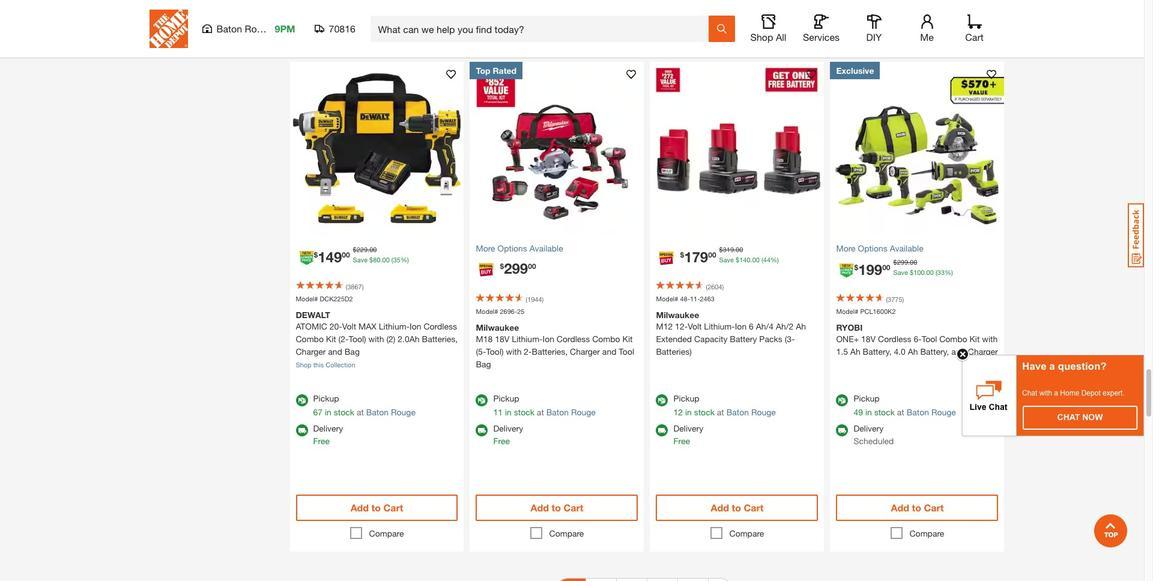 Task type: locate. For each thing, give the bounding box(es) containing it.
at inside pickup 49 in stock at baton rouge
[[898, 407, 905, 417]]

1 18v from the left
[[495, 334, 510, 344]]

stock for 12 in stock
[[694, 407, 715, 417]]

$ up model# 2696-25 at the bottom of the page
[[500, 262, 504, 271]]

stock inside pickup 11 in stock at baton rouge
[[514, 407, 535, 417]]

0 horizontal spatial 299
[[504, 260, 528, 277]]

(2-
[[339, 334, 349, 344]]

2 horizontal spatial free
[[674, 436, 690, 446]]

2 horizontal spatial %)
[[945, 268, 954, 276]]

me button
[[908, 14, 947, 43]]

1 battery, from the left
[[863, 347, 892, 357]]

1 horizontal spatial and
[[603, 347, 617, 357]]

%) inside $ 299 . 00 save $ 100 . 00 ( 33 %)
[[945, 268, 954, 276]]

299 up 1944
[[504, 260, 528, 277]]

1 more from the left
[[476, 243, 496, 254]]

available for pickup image
[[656, 395, 668, 407], [837, 395, 849, 407]]

with
[[369, 334, 384, 344], [983, 334, 998, 344], [506, 347, 522, 357], [1040, 389, 1053, 398]]

$ right $ 179 00
[[720, 246, 723, 254]]

add to cart for pickup 12 in stock at baton rouge
[[711, 502, 764, 514]]

add for pickup 67 in stock at baton rouge
[[351, 502, 369, 514]]

0 horizontal spatial tool
[[619, 347, 635, 357]]

$ inside '$ 149 00'
[[314, 250, 318, 259]]

3 delivery from the left
[[674, 423, 704, 434]]

charger inside ryobi one+ 18v cordless 6-tool combo kit with 1.5 ah battery, 4.0 ah battery, and charger
[[969, 347, 999, 357]]

1 vertical spatial shop
[[296, 361, 312, 369]]

shop
[[751, 31, 774, 43], [296, 361, 312, 369]]

delivery down 67
[[313, 423, 343, 434]]

3867
[[347, 283, 362, 291]]

free down 67
[[313, 436, 330, 446]]

3 charger from the left
[[969, 347, 999, 357]]

stock inside pickup 67 in stock at baton rouge
[[334, 407, 355, 417]]

m12 12-volt lithium-ion 6 ah/4 ah/2 ah extended capacity battery packs (3-batteries) image
[[650, 62, 825, 236]]

1 delivery free from the left
[[313, 423, 343, 446]]

0 horizontal spatial shop
[[296, 361, 312, 369]]

add to cart for pickup 11 in stock at baton rouge
[[531, 502, 584, 514]]

delivery for 12
[[674, 423, 704, 434]]

ion inside "dewalt atomic 20-volt max lithium-ion cordless combo kit (2-tool) with (2) 2.0ah batteries, charger and bag shop this collection"
[[410, 321, 422, 331]]

1 horizontal spatial more options available
[[837, 243, 924, 254]]

2 charger from the left
[[570, 347, 600, 357]]

baton right 49
[[907, 407, 930, 417]]

1 vertical spatial batteries,
[[532, 347, 568, 357]]

00 left 100
[[883, 263, 891, 272]]

in right 49
[[866, 407, 872, 417]]

1 horizontal spatial ah
[[851, 347, 861, 357]]

2 more options available from the left
[[837, 243, 924, 254]]

1 horizontal spatial volt
[[688, 321, 702, 331]]

save left 100
[[894, 268, 909, 276]]

2 horizontal spatial cordless
[[879, 334, 912, 344]]

2 available from the left
[[890, 243, 924, 254]]

free for 179
[[674, 436, 690, 446]]

1 horizontal spatial combo
[[593, 334, 621, 344]]

2 available for pickup image from the left
[[837, 395, 849, 407]]

0 horizontal spatial more options available link
[[476, 242, 638, 255]]

milwaukee inside milwaukee m18 18v lithium-ion cordless combo kit (5-tool) with 2-batteries, charger and tool bag
[[476, 322, 519, 333]]

0 horizontal spatial batteries,
[[422, 334, 458, 344]]

1 horizontal spatial kit
[[623, 334, 633, 344]]

add to cart button for pickup 67 in stock at baton rouge
[[296, 495, 458, 521]]

pickup for 49
[[854, 393, 880, 404]]

1 horizontal spatial lithium-
[[512, 334, 543, 344]]

0 horizontal spatial battery,
[[863, 347, 892, 357]]

milwaukee up 12-
[[656, 310, 700, 320]]

ion down ( 1944 )
[[543, 334, 555, 344]]

stock for 49 in stock
[[875, 407, 895, 417]]

12
[[674, 407, 683, 417]]

baton right 12
[[727, 407, 749, 417]]

pickup up 12
[[674, 393, 700, 404]]

2 available shipping image from the left
[[656, 425, 668, 437]]

%) inside '$ 229 . 00 save $ 80 . 00 ( 35 %)'
[[401, 256, 409, 264]]

kit
[[326, 334, 336, 344], [623, 334, 633, 344], [970, 334, 980, 344]]

a right have
[[1050, 361, 1056, 373]]

2 kit from the left
[[623, 334, 633, 344]]

ion up 2.0ah
[[410, 321, 422, 331]]

2 at from the left
[[537, 407, 544, 417]]

0 horizontal spatial more
[[476, 243, 496, 254]]

save down the 319
[[720, 256, 734, 264]]

2696-
[[500, 308, 517, 316]]

delivery free for 179
[[674, 423, 704, 446]]

00 left 229
[[342, 250, 350, 259]]

1 horizontal spatial ion
[[543, 334, 555, 344]]

with inside ryobi one+ 18v cordless 6-tool combo kit with 1.5 ah battery, 4.0 ah battery, and charger
[[983, 334, 998, 344]]

baton for pickup 67 in stock at baton rouge
[[366, 407, 389, 417]]

to for pickup 67 in stock at baton rouge
[[372, 502, 381, 514]]

rouge inside pickup 67 in stock at baton rouge
[[391, 407, 416, 417]]

0 horizontal spatial available shipping image
[[296, 425, 308, 437]]

options for save
[[858, 243, 888, 254]]

0 horizontal spatial lithium-
[[379, 321, 410, 331]]

add to cart button for pickup 49 in stock at baton rouge
[[837, 495, 999, 521]]

pickup inside pickup 67 in stock at baton rouge
[[313, 393, 339, 404]]

shop left all
[[751, 31, 774, 43]]

services
[[803, 31, 840, 43]]

at right 67
[[357, 407, 364, 417]]

00 up 100
[[910, 258, 918, 266]]

0 horizontal spatial ion
[[410, 321, 422, 331]]

1 horizontal spatial charger
[[570, 347, 600, 357]]

m18 18v lithium-ion cordless combo kit (5-tool) with 2-batteries, charger and tool bag image
[[470, 62, 644, 236]]

0 horizontal spatial 18v
[[495, 334, 510, 344]]

0 horizontal spatial cordless
[[424, 321, 457, 331]]

1 vertical spatial tool)
[[486, 347, 504, 357]]

a
[[1050, 361, 1056, 373], [1055, 389, 1059, 398]]

delivery down 12
[[674, 423, 704, 434]]

48-
[[680, 295, 690, 303]]

2 horizontal spatial save
[[894, 268, 909, 276]]

baton inside pickup 11 in stock at baton rouge
[[547, 407, 569, 417]]

0 horizontal spatial combo
[[296, 334, 324, 344]]

1 horizontal spatial available shipping image
[[656, 425, 668, 437]]

) for ( 1944 )
[[542, 296, 544, 304]]

$ for $ 299 00
[[500, 262, 504, 271]]

tool) inside "dewalt atomic 20-volt max lithium-ion cordless combo kit (2-tool) with (2) 2.0ah batteries, charger and bag shop this collection"
[[349, 334, 366, 344]]

feedback link image
[[1128, 203, 1145, 268]]

2 volt from the left
[[688, 321, 702, 331]]

.
[[368, 246, 370, 254], [734, 246, 736, 254], [381, 256, 382, 264], [751, 256, 753, 264], [909, 258, 910, 266], [925, 268, 927, 276]]

What can we help you find today? search field
[[378, 16, 708, 41]]

0 horizontal spatial save
[[353, 256, 368, 264]]

free down 12
[[674, 436, 690, 446]]

0 vertical spatial tool)
[[349, 334, 366, 344]]

1 more options available from the left
[[476, 243, 563, 254]]

baton rouge link for pickup 12 in stock at baton rouge
[[727, 407, 776, 417]]

charger
[[296, 347, 326, 357], [570, 347, 600, 357], [969, 347, 999, 357]]

18v inside milwaukee m18 18v lithium-ion cordless combo kit (5-tool) with 2-batteries, charger and tool bag
[[495, 334, 510, 344]]

3 kit from the left
[[970, 334, 980, 344]]

baton inside pickup 49 in stock at baton rouge
[[907, 407, 930, 417]]

delivery for 67
[[313, 423, 343, 434]]

milwaukee for 18v
[[476, 322, 519, 333]]

44
[[764, 256, 771, 264]]

add to cart button for pickup 11 in stock at baton rouge
[[476, 495, 638, 521]]

in
[[325, 407, 332, 417], [505, 407, 512, 417], [686, 407, 692, 417], [866, 407, 872, 417]]

available for pickup image for 12 in stock
[[656, 395, 668, 407]]

options up $ 199 00
[[858, 243, 888, 254]]

kit right the 6- at the bottom
[[970, 334, 980, 344]]

rouge
[[245, 23, 273, 34], [391, 407, 416, 417], [571, 407, 596, 417], [752, 407, 776, 417], [932, 407, 957, 417]]

2 more from the left
[[837, 243, 856, 254]]

available for pickup image up available shipping image
[[476, 395, 488, 407]]

1944
[[528, 296, 542, 304]]

free for 149
[[313, 436, 330, 446]]

model# for model# pcl1600k2
[[837, 308, 859, 316]]

save inside $ 319 . 00 save $ 140 . 00 ( 44 %)
[[720, 256, 734, 264]]

. left 44
[[751, 256, 753, 264]]

3 delivery free from the left
[[674, 423, 704, 446]]

packs
[[760, 334, 783, 344]]

0 vertical spatial milwaukee
[[656, 310, 700, 320]]

%) inside $ 319 . 00 save $ 140 . 00 ( 44 %)
[[771, 256, 779, 264]]

expert.
[[1103, 389, 1125, 398]]

) for ( 3775 )
[[903, 296, 904, 304]]

kit inside ryobi one+ 18v cordless 6-tool combo kit with 1.5 ah battery, 4.0 ah battery, and charger
[[970, 334, 980, 344]]

options up '$ 299 00'
[[498, 243, 527, 254]]

1 horizontal spatial bag
[[476, 359, 491, 369]]

save for 199
[[894, 268, 909, 276]]

milwaukee inside the "milwaukee m12 12-volt lithium-ion 6 ah/4 ah/2 ah extended capacity battery packs (3- batteries)"
[[656, 310, 700, 320]]

add for pickup 12 in stock at baton rouge
[[711, 502, 730, 514]]

3 and from the left
[[952, 347, 966, 357]]

2 combo from the left
[[593, 334, 621, 344]]

at inside pickup 67 in stock at baton rouge
[[357, 407, 364, 417]]

dewalt
[[296, 310, 330, 320]]

$ for $ 299 . 00 save $ 100 . 00 ( 33 %)
[[894, 258, 898, 266]]

2 options from the left
[[858, 243, 888, 254]]

$ up model# pcl1600k2
[[855, 263, 859, 272]]

baton
[[217, 23, 242, 34], [366, 407, 389, 417], [547, 407, 569, 417], [727, 407, 749, 417], [907, 407, 930, 417]]

1 at from the left
[[357, 407, 364, 417]]

1 horizontal spatial delivery free
[[494, 423, 524, 446]]

bag
[[345, 347, 360, 357], [476, 359, 491, 369]]

stock right 11
[[514, 407, 535, 417]]

batteries)
[[656, 347, 692, 357]]

available for pickup image for 67 in stock
[[296, 395, 308, 407]]

in for 11
[[505, 407, 512, 417]]

more options available
[[476, 243, 563, 254], [837, 243, 924, 254]]

kit inside milwaukee m18 18v lithium-ion cordless combo kit (5-tool) with 2-batteries, charger and tool bag
[[623, 334, 633, 344]]

299 inside $ 299 . 00 save $ 100 . 00 ( 33 %)
[[898, 258, 909, 266]]

00 left the 319
[[709, 250, 717, 259]]

in right 11
[[505, 407, 512, 417]]

pcl1600k2
[[861, 308, 896, 316]]

1 and from the left
[[328, 347, 342, 357]]

( 2604 )
[[706, 283, 724, 291]]

1 horizontal spatial batteries,
[[532, 347, 568, 357]]

battery,
[[863, 347, 892, 357], [921, 347, 950, 357]]

2 horizontal spatial available shipping image
[[837, 425, 849, 437]]

charger inside "dewalt atomic 20-volt max lithium-ion cordless combo kit (2-tool) with (2) 2.0ah batteries, charger and bag shop this collection"
[[296, 347, 326, 357]]

depot
[[1082, 389, 1101, 398]]

model# left 48-
[[656, 295, 679, 303]]

ion left 6
[[735, 321, 747, 331]]

0 horizontal spatial volt
[[342, 321, 356, 331]]

available for pickup image
[[296, 395, 308, 407], [476, 395, 488, 407]]

1 horizontal spatial shop
[[751, 31, 774, 43]]

1 horizontal spatial free
[[494, 436, 510, 446]]

at for 11 in stock
[[537, 407, 544, 417]]

tool) inside milwaukee m18 18v lithium-ion cordless combo kit (5-tool) with 2-batteries, charger and tool bag
[[486, 347, 504, 357]]

batteries, up pickup 11 in stock at baton rouge
[[532, 347, 568, 357]]

0 horizontal spatial more options available
[[476, 243, 563, 254]]

cordless
[[424, 321, 457, 331], [557, 334, 590, 344], [879, 334, 912, 344]]

pickup
[[313, 393, 339, 404], [494, 393, 519, 404], [674, 393, 700, 404], [854, 393, 880, 404]]

stock inside pickup 49 in stock at baton rouge
[[875, 407, 895, 417]]

lithium- up (2) at the bottom of page
[[379, 321, 410, 331]]

rouge inside pickup 11 in stock at baton rouge
[[571, 407, 596, 417]]

$ 199 00
[[855, 261, 891, 278]]

stock inside pickup 12 in stock at baton rouge
[[694, 407, 715, 417]]

cart for pickup 49 in stock at baton rouge
[[924, 502, 944, 514]]

milwaukee down model# 2696-25 at the bottom of the page
[[476, 322, 519, 333]]

1 kit from the left
[[326, 334, 336, 344]]

1 more options available link from the left
[[476, 242, 638, 255]]

0 vertical spatial batteries,
[[422, 334, 458, 344]]

3 free from the left
[[674, 436, 690, 446]]

1 horizontal spatial battery,
[[921, 347, 950, 357]]

chat now
[[1058, 413, 1103, 422]]

ah right 4.0
[[908, 347, 919, 357]]

) for ( 2604 )
[[723, 283, 724, 291]]

2 horizontal spatial lithium-
[[704, 321, 735, 331]]

$ left 33
[[910, 268, 914, 276]]

0 horizontal spatial ah
[[796, 321, 806, 331]]

dewalt atomic 20-volt max lithium-ion cordless combo kit (2-tool) with (2) 2.0ah batteries, charger and bag shop this collection
[[296, 310, 458, 369]]

bag down (5-
[[476, 359, 491, 369]]

at for 67 in stock
[[357, 407, 364, 417]]

pickup up 11
[[494, 393, 519, 404]]

$ up the model# dck225d2
[[314, 250, 318, 259]]

4 in from the left
[[866, 407, 872, 417]]

lithium-
[[379, 321, 410, 331], [704, 321, 735, 331], [512, 334, 543, 344]]

0 horizontal spatial kit
[[326, 334, 336, 344]]

0 horizontal spatial free
[[313, 436, 330, 446]]

cart for pickup 11 in stock at baton rouge
[[564, 502, 584, 514]]

00 up ( 1944 )
[[528, 262, 536, 271]]

( inside $ 319 . 00 save $ 140 . 00 ( 44 %)
[[762, 256, 764, 264]]

bag down (2-
[[345, 347, 360, 357]]

in for 67
[[325, 407, 332, 417]]

baton inside pickup 67 in stock at baton rouge
[[366, 407, 389, 417]]

add for pickup 49 in stock at baton rouge
[[891, 502, 910, 514]]

00 inside $ 199 00
[[883, 263, 891, 272]]

combo inside "dewalt atomic 20-volt max lithium-ion cordless combo kit (2-tool) with (2) 2.0ah batteries, charger and bag shop this collection"
[[296, 334, 324, 344]]

1 horizontal spatial 299
[[898, 258, 909, 266]]

25
[[517, 308, 525, 316]]

1 charger from the left
[[296, 347, 326, 357]]

18v right m18
[[495, 334, 510, 344]]

1 stock from the left
[[334, 407, 355, 417]]

0 horizontal spatial charger
[[296, 347, 326, 357]]

11
[[494, 407, 503, 417]]

2 horizontal spatial combo
[[940, 334, 968, 344]]

2 and from the left
[[603, 347, 617, 357]]

1 available for pickup image from the left
[[296, 395, 308, 407]]

0 horizontal spatial available for pickup image
[[656, 395, 668, 407]]

baton right 11
[[547, 407, 569, 417]]

in inside pickup 12 in stock at baton rouge
[[686, 407, 692, 417]]

0 horizontal spatial available for pickup image
[[296, 395, 308, 407]]

1 free from the left
[[313, 436, 330, 446]]

available for pickup image down 1.5
[[837, 395, 849, 407]]

batteries, right 2.0ah
[[422, 334, 458, 344]]

1 horizontal spatial save
[[720, 256, 734, 264]]

rated
[[493, 66, 517, 76]]

stock right 12
[[694, 407, 715, 417]]

00 right 80
[[382, 256, 390, 264]]

4 at from the left
[[898, 407, 905, 417]]

2 available for pickup image from the left
[[476, 395, 488, 407]]

00
[[370, 246, 377, 254], [736, 246, 743, 254], [342, 250, 350, 259], [709, 250, 717, 259], [382, 256, 390, 264], [753, 256, 760, 264], [910, 258, 918, 266], [528, 262, 536, 271], [883, 263, 891, 272], [927, 268, 934, 276]]

pickup up 67
[[313, 393, 339, 404]]

at inside pickup 11 in stock at baton rouge
[[537, 407, 544, 417]]

1 options from the left
[[498, 243, 527, 254]]

4 stock from the left
[[875, 407, 895, 417]]

combo inside ryobi one+ 18v cordless 6-tool combo kit with 1.5 ah battery, 4.0 ah battery, and charger
[[940, 334, 968, 344]]

model# left 2696-
[[476, 308, 498, 316]]

2 more options available link from the left
[[837, 242, 999, 255]]

in inside pickup 67 in stock at baton rouge
[[325, 407, 332, 417]]

1 horizontal spatial available for pickup image
[[837, 395, 849, 407]]

ion
[[410, 321, 422, 331], [735, 321, 747, 331], [543, 334, 555, 344]]

4 delivery from the left
[[854, 423, 884, 434]]

kit left extended on the right of page
[[623, 334, 633, 344]]

available for 299
[[530, 243, 563, 254]]

save for 149
[[353, 256, 368, 264]]

rouge for pickup 67 in stock at baton rouge
[[391, 407, 416, 417]]

1 delivery from the left
[[313, 423, 343, 434]]

in right 67
[[325, 407, 332, 417]]

0 vertical spatial tool
[[922, 334, 938, 344]]

delivery inside delivery scheduled
[[854, 423, 884, 434]]

to for pickup 11 in stock at baton rouge
[[552, 502, 561, 514]]

2 horizontal spatial kit
[[970, 334, 980, 344]]

3 in from the left
[[686, 407, 692, 417]]

baton rouge link for pickup 11 in stock at baton rouge
[[547, 407, 596, 417]]

all
[[776, 31, 787, 43]]

at right 11
[[537, 407, 544, 417]]

. right $ 179 00
[[734, 246, 736, 254]]

3 combo from the left
[[940, 334, 968, 344]]

available up '$ 299 00'
[[530, 243, 563, 254]]

save inside '$ 229 . 00 save $ 80 . 00 ( 35 %)'
[[353, 256, 368, 264]]

baton rouge link for pickup 67 in stock at baton rouge
[[366, 407, 416, 417]]

at inside pickup 12 in stock at baton rouge
[[717, 407, 725, 417]]

2 horizontal spatial charger
[[969, 347, 999, 357]]

compare
[[369, 27, 404, 37], [730, 27, 765, 37], [910, 27, 945, 37], [369, 529, 404, 539], [550, 529, 584, 539], [730, 529, 765, 539], [910, 529, 945, 539]]

navigation
[[284, 570, 1005, 582]]

combo inside milwaukee m18 18v lithium-ion cordless combo kit (5-tool) with 2-batteries, charger and tool bag
[[593, 334, 621, 344]]

1 horizontal spatial more
[[837, 243, 856, 254]]

2 horizontal spatial ah
[[908, 347, 919, 357]]

18v right one+
[[862, 334, 876, 344]]

3 at from the left
[[717, 407, 725, 417]]

pickup inside pickup 12 in stock at baton rouge
[[674, 393, 700, 404]]

delivery up the scheduled
[[854, 423, 884, 434]]

2 stock from the left
[[514, 407, 535, 417]]

18v inside ryobi one+ 18v cordless 6-tool combo kit with 1.5 ah battery, 4.0 ah battery, and charger
[[862, 334, 876, 344]]

lithium- up 2-
[[512, 334, 543, 344]]

volt for tool)
[[342, 321, 356, 331]]

at right 49
[[898, 407, 905, 417]]

0 vertical spatial bag
[[345, 347, 360, 357]]

0 horizontal spatial tool)
[[349, 334, 366, 344]]

1 vertical spatial milwaukee
[[476, 322, 519, 333]]

$ inside '$ 299 00'
[[500, 262, 504, 271]]

4 baton rouge link from the left
[[907, 407, 957, 417]]

1 vertical spatial bag
[[476, 359, 491, 369]]

milwaukee m18 18v lithium-ion cordless combo kit (5-tool) with 2-batteries, charger and tool bag
[[476, 322, 635, 369]]

volt inside "dewalt atomic 20-volt max lithium-ion cordless combo kit (2-tool) with (2) 2.0ah batteries, charger and bag shop this collection"
[[342, 321, 356, 331]]

delivery free down 67
[[313, 423, 343, 446]]

1 volt from the left
[[342, 321, 356, 331]]

delivery free
[[313, 423, 343, 446], [494, 423, 524, 446], [674, 423, 704, 446]]

with inside "dewalt atomic 20-volt max lithium-ion cordless combo kit (2-tool) with (2) 2.0ah batteries, charger and bag shop this collection"
[[369, 334, 384, 344]]

add
[[711, 0, 730, 12], [351, 502, 369, 514], [531, 502, 549, 514], [711, 502, 730, 514], [891, 502, 910, 514]]

0 vertical spatial shop
[[751, 31, 774, 43]]

2 18v from the left
[[862, 334, 876, 344]]

$ 149 00
[[314, 249, 350, 265]]

model# 2696-25
[[476, 308, 525, 316]]

1 available shipping image from the left
[[296, 425, 308, 437]]

( 3775 )
[[887, 296, 904, 304]]

1 horizontal spatial cordless
[[557, 334, 590, 344]]

one+ 18v cordless 6-tool combo kit with 1.5 ah battery, 4.0 ah battery, and charger image
[[831, 62, 1005, 236]]

ion inside the "milwaukee m12 12-volt lithium-ion 6 ah/4 ah/2 ah extended capacity battery packs (3- batteries)"
[[735, 321, 747, 331]]

1 combo from the left
[[296, 334, 324, 344]]

tool) down m18
[[486, 347, 504, 357]]

1 horizontal spatial tool
[[922, 334, 938, 344]]

lithium- up capacity
[[704, 321, 735, 331]]

save inside $ 299 . 00 save $ 100 . 00 ( 33 %)
[[894, 268, 909, 276]]

in inside pickup 49 in stock at baton rouge
[[866, 407, 872, 417]]

299 for $ 299 . 00 save $ 100 . 00 ( 33 %)
[[898, 258, 909, 266]]

stock for 67 in stock
[[334, 407, 355, 417]]

2 horizontal spatial ion
[[735, 321, 747, 331]]

pickup up 49
[[854, 393, 880, 404]]

$ for $ 199 00
[[855, 263, 859, 272]]

1 baton rouge link from the left
[[366, 407, 416, 417]]

extended
[[656, 334, 692, 344]]

volt up (2-
[[342, 321, 356, 331]]

battery, down the 6- at the bottom
[[921, 347, 950, 357]]

save
[[353, 256, 368, 264], [720, 256, 734, 264], [894, 268, 909, 276]]

shop left this
[[296, 361, 312, 369]]

1 horizontal spatial 18v
[[862, 334, 876, 344]]

batteries, inside "dewalt atomic 20-volt max lithium-ion cordless combo kit (2-tool) with (2) 2.0ah batteries, charger and bag shop this collection"
[[422, 334, 458, 344]]

2 pickup from the left
[[494, 393, 519, 404]]

$ inside $ 199 00
[[855, 263, 859, 272]]

battery, left 4.0
[[863, 347, 892, 357]]

more options available link for 299
[[476, 242, 638, 255]]

0 horizontal spatial milwaukee
[[476, 322, 519, 333]]

rouge inside pickup 49 in stock at baton rouge
[[932, 407, 957, 417]]

at
[[357, 407, 364, 417], [537, 407, 544, 417], [717, 407, 725, 417], [898, 407, 905, 417]]

$ left 35
[[370, 256, 373, 264]]

available shipping image
[[476, 425, 488, 437]]

stock right 67
[[334, 407, 355, 417]]

2 baton rouge link from the left
[[547, 407, 596, 417]]

pickup inside pickup 11 in stock at baton rouge
[[494, 393, 519, 404]]

in right 12
[[686, 407, 692, 417]]

at right 12
[[717, 407, 725, 417]]

combo for 299
[[593, 334, 621, 344]]

%) right 100
[[945, 268, 954, 276]]

more options available link up $ 299 . 00 save $ 100 . 00 ( 33 %) at the top right
[[837, 242, 999, 255]]

available for save
[[890, 243, 924, 254]]

free right available shipping image
[[494, 436, 510, 446]]

ryobi one+ 18v cordless 6-tool combo kit with 1.5 ah battery, 4.0 ah battery, and charger
[[837, 322, 999, 357]]

2 horizontal spatial delivery free
[[674, 423, 704, 446]]

batteries,
[[422, 334, 458, 344], [532, 347, 568, 357]]

(5-
[[476, 347, 486, 357]]

in inside pickup 11 in stock at baton rouge
[[505, 407, 512, 417]]

model# pcl1600k2
[[837, 308, 896, 316]]

more options available link
[[476, 242, 638, 255], [837, 242, 999, 255]]

3775
[[888, 296, 903, 304]]

0 horizontal spatial bag
[[345, 347, 360, 357]]

options
[[498, 243, 527, 254], [858, 243, 888, 254]]

2 in from the left
[[505, 407, 512, 417]]

baton right 67
[[366, 407, 389, 417]]

pickup inside pickup 49 in stock at baton rouge
[[854, 393, 880, 404]]

3 baton rouge link from the left
[[727, 407, 776, 417]]

1 available from the left
[[530, 243, 563, 254]]

$ inside $ 179 00
[[680, 250, 684, 259]]

0 horizontal spatial delivery free
[[313, 423, 343, 446]]

70816 button
[[315, 23, 356, 35]]

capacity
[[695, 334, 728, 344]]

1 vertical spatial tool
[[619, 347, 635, 357]]

more options available for save
[[837, 243, 924, 254]]

1 horizontal spatial %)
[[771, 256, 779, 264]]

bag inside "dewalt atomic 20-volt max lithium-ion cordless combo kit (2-tool) with (2) 2.0ah batteries, charger and bag shop this collection"
[[345, 347, 360, 357]]

available shipping image for 179
[[656, 425, 668, 437]]

volt inside the "milwaukee m12 12-volt lithium-ion 6 ah/4 ah/2 ah extended capacity battery packs (3- batteries)"
[[688, 321, 702, 331]]

stock up delivery scheduled
[[875, 407, 895, 417]]

more options available link up '$ 299 00'
[[476, 242, 638, 255]]

1 pickup from the left
[[313, 393, 339, 404]]

3 pickup from the left
[[674, 393, 700, 404]]

model# up ryobi
[[837, 308, 859, 316]]

cart for pickup 12 in stock at baton rouge
[[744, 502, 764, 514]]

2 delivery from the left
[[494, 423, 524, 434]]

%) right 80
[[401, 256, 409, 264]]

combo
[[296, 334, 324, 344], [593, 334, 621, 344], [940, 334, 968, 344]]

more for save
[[837, 243, 856, 254]]

0 horizontal spatial options
[[498, 243, 527, 254]]

35
[[393, 256, 401, 264]]

. right '$ 149 00'
[[368, 246, 370, 254]]

ah right 1.5
[[851, 347, 861, 357]]

ah inside the "milwaukee m12 12-volt lithium-ion 6 ah/4 ah/2 ah extended capacity battery packs (3- batteries)"
[[796, 321, 806, 331]]

199
[[859, 261, 883, 278]]

1 horizontal spatial available
[[890, 243, 924, 254]]

1 horizontal spatial milwaukee
[[656, 310, 700, 320]]

milwaukee for 12-
[[656, 310, 700, 320]]

)
[[362, 283, 364, 291], [723, 283, 724, 291], [542, 296, 544, 304], [903, 296, 904, 304]]

available up $ 299 . 00 save $ 100 . 00 ( 33 %) at the top right
[[890, 243, 924, 254]]

1 horizontal spatial options
[[858, 243, 888, 254]]

2 delivery free from the left
[[494, 423, 524, 446]]

149
[[318, 249, 342, 265]]

0 horizontal spatial %)
[[401, 256, 409, 264]]

baton for pickup 49 in stock at baton rouge
[[907, 407, 930, 417]]

stock
[[334, 407, 355, 417], [514, 407, 535, 417], [694, 407, 715, 417], [875, 407, 895, 417]]

a left home
[[1055, 389, 1059, 398]]

rouge inside pickup 12 in stock at baton rouge
[[752, 407, 776, 417]]

available for pickup image down shop this collection link
[[296, 395, 308, 407]]

299 for $ 299 00
[[504, 260, 528, 277]]

$ left 44
[[736, 256, 740, 264]]

1 horizontal spatial available for pickup image
[[476, 395, 488, 407]]

1 in from the left
[[325, 407, 332, 417]]

$
[[353, 246, 357, 254], [720, 246, 723, 254], [314, 250, 318, 259], [680, 250, 684, 259], [370, 256, 373, 264], [736, 256, 740, 264], [894, 258, 898, 266], [500, 262, 504, 271], [855, 263, 859, 272], [910, 268, 914, 276]]

available shipping image
[[296, 425, 308, 437], [656, 425, 668, 437], [837, 425, 849, 437]]

tool) down max
[[349, 334, 366, 344]]

3 stock from the left
[[694, 407, 715, 417]]

2 horizontal spatial and
[[952, 347, 966, 357]]

0 horizontal spatial and
[[328, 347, 342, 357]]

delivery free down 11
[[494, 423, 524, 446]]

services button
[[802, 14, 841, 43]]

1 horizontal spatial tool)
[[486, 347, 504, 357]]

delivery
[[313, 423, 343, 434], [494, 423, 524, 434], [674, 423, 704, 434], [854, 423, 884, 434]]

volt
[[342, 321, 356, 331], [688, 321, 702, 331]]

1 horizontal spatial more options available link
[[837, 242, 999, 255]]

$ right $ 199 00
[[894, 258, 898, 266]]

and inside "dewalt atomic 20-volt max lithium-ion cordless combo kit (2-tool) with (2) 2.0ah batteries, charger and bag shop this collection"
[[328, 347, 342, 357]]

baton inside pickup 12 in stock at baton rouge
[[727, 407, 749, 417]]

kit left (2-
[[326, 334, 336, 344]]

4 pickup from the left
[[854, 393, 880, 404]]

more options available up '$ 299 00'
[[476, 243, 563, 254]]

0 horizontal spatial available
[[530, 243, 563, 254]]

%) right 140
[[771, 256, 779, 264]]

shop inside button
[[751, 31, 774, 43]]

1 available for pickup image from the left
[[656, 395, 668, 407]]

ah right the ah/2
[[796, 321, 806, 331]]

00 inside $ 179 00
[[709, 250, 717, 259]]

shop all button
[[750, 14, 788, 43]]



Task type: vqa. For each thing, say whether or not it's contained in the screenshot.
the height
no



Task type: describe. For each thing, give the bounding box(es) containing it.
cordless inside "dewalt atomic 20-volt max lithium-ion cordless combo kit (2-tool) with (2) 2.0ah batteries, charger and bag shop this collection"
[[424, 321, 457, 331]]

combo for save
[[940, 334, 968, 344]]

140
[[740, 256, 751, 264]]

kit for 299
[[623, 334, 633, 344]]

to for pickup 49 in stock at baton rouge
[[912, 502, 922, 514]]

$ 229 . 00 save $ 80 . 00 ( 35 %)
[[353, 246, 409, 264]]

319
[[723, 246, 734, 254]]

lithium- inside milwaukee m18 18v lithium-ion cordless combo kit (5-tool) with 2-batteries, charger and tool bag
[[512, 334, 543, 344]]

model# 48-11-2463
[[656, 295, 715, 303]]

rouge for pickup 11 in stock at baton rouge
[[571, 407, 596, 417]]

67
[[313, 407, 323, 417]]

2463
[[700, 295, 715, 303]]

pickup 67 in stock at baton rouge
[[313, 393, 416, 417]]

home
[[1061, 389, 1080, 398]]

00 up 80
[[370, 246, 377, 254]]

the home depot logo image
[[149, 10, 188, 48]]

baton for pickup 11 in stock at baton rouge
[[547, 407, 569, 417]]

00 inside '$ 299 00'
[[528, 262, 536, 271]]

18v for 299
[[495, 334, 510, 344]]

shop inside "dewalt atomic 20-volt max lithium-ion cordless combo kit (2-tool) with (2) 2.0ah batteries, charger and bag shop this collection"
[[296, 361, 312, 369]]

diy button
[[855, 14, 894, 43]]

shop all
[[751, 31, 787, 43]]

$ 299 . 00 save $ 100 . 00 ( 33 %)
[[894, 258, 954, 276]]

save for 179
[[720, 256, 734, 264]]

18v for save
[[862, 334, 876, 344]]

. left 33
[[925, 268, 927, 276]]

$ for $ 179 00
[[680, 250, 684, 259]]

ion inside milwaukee m18 18v lithium-ion cordless combo kit (5-tool) with 2-batteries, charger and tool bag
[[543, 334, 555, 344]]

add to cart for pickup 67 in stock at baton rouge
[[351, 502, 403, 514]]

delivery free for 149
[[313, 423, 343, 446]]

0 vertical spatial a
[[1050, 361, 1056, 373]]

%) for 179
[[771, 256, 779, 264]]

$ for $ 149 00
[[314, 250, 318, 259]]

max
[[359, 321, 377, 331]]

more for 299
[[476, 243, 496, 254]]

available for pickup image for 11 in stock
[[476, 395, 488, 407]]

2.0ah
[[398, 334, 420, 344]]

m18
[[476, 334, 493, 344]]

me
[[921, 31, 934, 43]]

model# for model# dck225d2
[[296, 295, 318, 303]]

49
[[854, 407, 863, 417]]

. right $ 199 00
[[909, 258, 910, 266]]

33
[[938, 268, 945, 276]]

rouge for pickup 49 in stock at baton rouge
[[932, 407, 957, 417]]

1 vertical spatial a
[[1055, 389, 1059, 398]]

ah/4
[[756, 321, 774, 331]]

9pm
[[275, 23, 295, 34]]

to for pickup 12 in stock at baton rouge
[[732, 502, 741, 514]]

collection
[[326, 361, 355, 369]]

pickup 11 in stock at baton rouge
[[494, 393, 596, 417]]

( inside $ 299 . 00 save $ 100 . 00 ( 33 %)
[[936, 268, 938, 276]]

add for pickup 11 in stock at baton rouge
[[531, 502, 549, 514]]

80
[[373, 256, 381, 264]]

question?
[[1058, 361, 1107, 373]]

229
[[357, 246, 368, 254]]

chat
[[1058, 413, 1081, 422]]

m12
[[656, 321, 673, 331]]

3 available shipping image from the left
[[837, 425, 849, 437]]

pickup 12 in stock at baton rouge
[[674, 393, 776, 417]]

chat with a home depot expert.
[[1023, 389, 1125, 398]]

( 1944 )
[[526, 296, 544, 304]]

chat
[[1023, 389, 1038, 398]]

batteries, inside milwaukee m18 18v lithium-ion cordless combo kit (5-tool) with 2-batteries, charger and tool bag
[[532, 347, 568, 357]]

tool inside milwaukee m18 18v lithium-ion cordless combo kit (5-tool) with 2-batteries, charger and tool bag
[[619, 347, 635, 357]]

delivery for 11
[[494, 423, 524, 434]]

2 battery, from the left
[[921, 347, 950, 357]]

00 left 33
[[927, 268, 934, 276]]

add to cart button for pickup 12 in stock at baton rouge
[[656, 495, 819, 521]]

pickup for 67
[[313, 393, 339, 404]]

stock for 11 in stock
[[514, 407, 535, 417]]

baton left the 9pm
[[217, 23, 242, 34]]

delivery for 49
[[854, 423, 884, 434]]

charger inside milwaukee m18 18v lithium-ion cordless combo kit (5-tool) with 2-batteries, charger and tool bag
[[570, 347, 600, 357]]

this
[[313, 361, 324, 369]]

00 right the 319
[[736, 246, 743, 254]]

pickup for 11
[[494, 393, 519, 404]]

one+
[[837, 334, 859, 344]]

at for 49 in stock
[[898, 407, 905, 417]]

charger for kit
[[296, 347, 326, 357]]

model# for model# 2696-25
[[476, 308, 498, 316]]

cart for pickup 67 in stock at baton rouge
[[384, 502, 403, 514]]

$ 299 00
[[500, 260, 536, 277]]

milwaukee m12 12-volt lithium-ion 6 ah/4 ah/2 ah extended capacity battery packs (3- batteries)
[[656, 310, 806, 357]]

chat now link
[[1024, 407, 1137, 430]]

charger for 1.5
[[969, 347, 999, 357]]

model# dck225d2
[[296, 295, 353, 303]]

add to cart for pickup 49 in stock at baton rouge
[[891, 502, 944, 514]]

rouge for pickup 12 in stock at baton rouge
[[752, 407, 776, 417]]

volt for capacity
[[688, 321, 702, 331]]

2604
[[708, 283, 723, 291]]

model# for model# 48-11-2463
[[656, 295, 679, 303]]

lithium- inside the "milwaukee m12 12-volt lithium-ion 6 ah/4 ah/2 ah extended capacity battery packs (3- batteries)"
[[704, 321, 735, 331]]

2-
[[524, 347, 532, 357]]

cordless inside ryobi one+ 18v cordless 6-tool combo kit with 1.5 ah battery, 4.0 ah battery, and charger
[[879, 334, 912, 344]]

kit inside "dewalt atomic 20-volt max lithium-ion cordless combo kit (2-tool) with (2) 2.0ah batteries, charger and bag shop this collection"
[[326, 334, 336, 344]]

baton for pickup 12 in stock at baton rouge
[[727, 407, 749, 417]]

dck225d2
[[320, 295, 353, 303]]

. left 35
[[381, 256, 382, 264]]

and inside milwaukee m18 18v lithium-ion cordless combo kit (5-tool) with 2-batteries, charger and tool bag
[[603, 347, 617, 357]]

have a question?
[[1023, 361, 1107, 373]]

kit for save
[[970, 334, 980, 344]]

11-
[[690, 295, 700, 303]]

options for 299
[[498, 243, 527, 254]]

exclusive
[[837, 66, 875, 76]]

%) for 199
[[945, 268, 954, 276]]

cart inside cart link
[[966, 31, 984, 43]]

atomic
[[296, 321, 327, 331]]

00 inside '$ 149 00'
[[342, 250, 350, 259]]

4.0
[[894, 347, 906, 357]]

00 left 44
[[753, 256, 760, 264]]

100
[[914, 268, 925, 276]]

more options available link for save
[[837, 242, 999, 255]]

cordless inside milwaukee m18 18v lithium-ion cordless combo kit (5-tool) with 2-batteries, charger and tool bag
[[557, 334, 590, 344]]

%) for 149
[[401, 256, 409, 264]]

atomic 20-volt max lithium-ion cordless combo kit (2-tool) with (2) 2.0ah batteries, charger and bag image
[[290, 62, 464, 236]]

pickup for 12
[[674, 393, 700, 404]]

ah/2
[[776, 321, 794, 331]]

20-
[[330, 321, 342, 331]]

tool inside ryobi one+ 18v cordless 6-tool combo kit with 1.5 ah battery, 4.0 ah battery, and charger
[[922, 334, 938, 344]]

12-
[[675, 321, 688, 331]]

and inside ryobi one+ 18v cordless 6-tool combo kit with 1.5 ah battery, 4.0 ah battery, and charger
[[952, 347, 966, 357]]

scheduled
[[854, 436, 894, 446]]

at for 12 in stock
[[717, 407, 725, 417]]

more options available for 299
[[476, 243, 563, 254]]

baton rouge 9pm
[[217, 23, 295, 34]]

( inside '$ 229 . 00 save $ 80 . 00 ( 35 %)'
[[392, 256, 393, 264]]

(3-
[[785, 334, 795, 344]]

in for 12
[[686, 407, 692, 417]]

(2)
[[387, 334, 396, 344]]

battery
[[730, 334, 757, 344]]

$ for $ 319 . 00 save $ 140 . 00 ( 44 %)
[[720, 246, 723, 254]]

$ for $ 229 . 00 save $ 80 . 00 ( 35 %)
[[353, 246, 357, 254]]

top
[[476, 66, 491, 76]]

pickup 49 in stock at baton rouge
[[854, 393, 957, 417]]

now
[[1083, 413, 1103, 422]]

( 3867 )
[[346, 283, 364, 291]]

6-
[[914, 334, 922, 344]]

shop this collection link
[[296, 361, 355, 369]]

available for pickup image for 49 in stock
[[837, 395, 849, 407]]

in for 49
[[866, 407, 872, 417]]

1.5
[[837, 347, 848, 357]]

lithium- inside "dewalt atomic 20-volt max lithium-ion cordless combo kit (2-tool) with (2) 2.0ah batteries, charger and bag shop this collection"
[[379, 321, 410, 331]]

2 free from the left
[[494, 436, 510, 446]]

179
[[684, 249, 709, 265]]

bag inside milwaukee m18 18v lithium-ion cordless combo kit (5-tool) with 2-batteries, charger and tool bag
[[476, 359, 491, 369]]

6
[[749, 321, 754, 331]]

with inside milwaukee m18 18v lithium-ion cordless combo kit (5-tool) with 2-batteries, charger and tool bag
[[506, 347, 522, 357]]

baton rouge link for pickup 49 in stock at baton rouge
[[907, 407, 957, 417]]

top rated
[[476, 66, 517, 76]]

$ 319 . 00 save $ 140 . 00 ( 44 %)
[[720, 246, 779, 264]]

ryobi
[[837, 322, 863, 333]]

available shipping image for 149
[[296, 425, 308, 437]]

$ 179 00
[[680, 249, 717, 265]]

70816
[[329, 23, 356, 34]]



